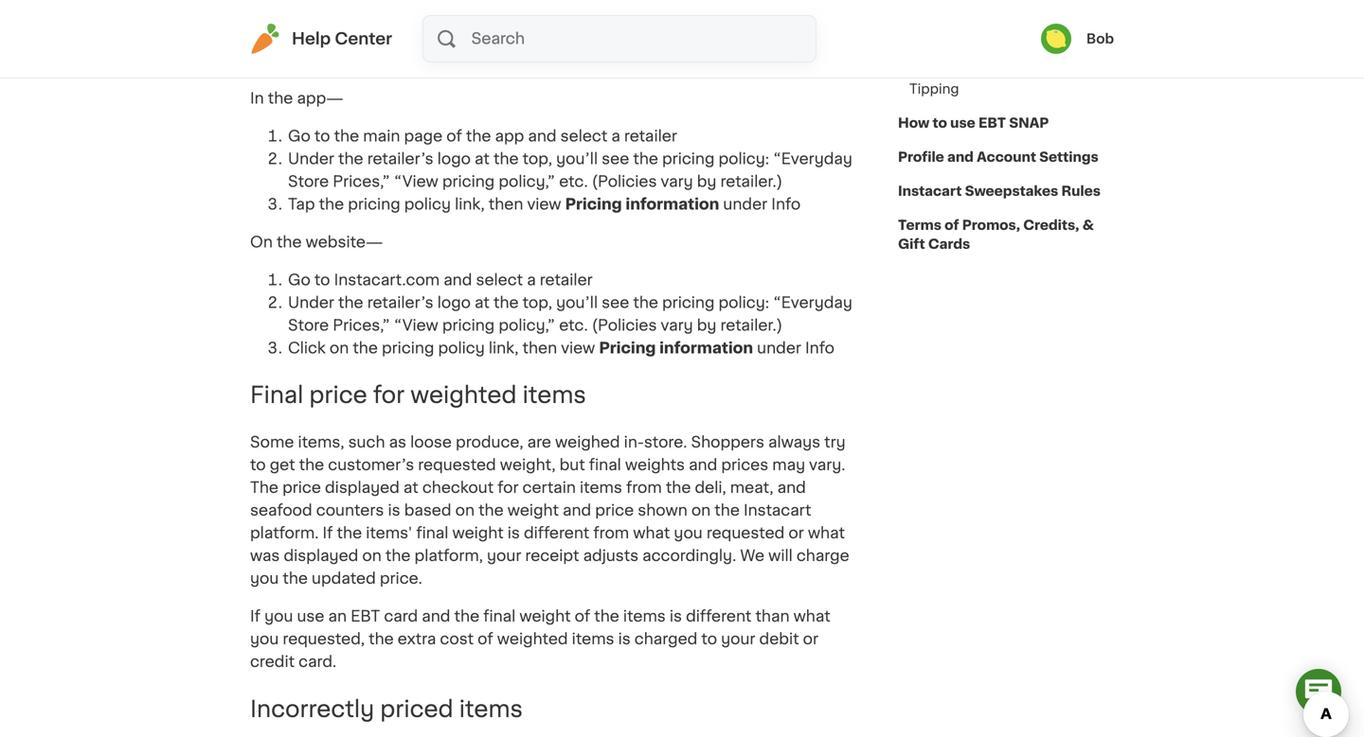 Task type: vqa. For each thing, say whether or not it's contained in the screenshot.
coupons and promotions
yes



Task type: describe. For each thing, give the bounding box(es) containing it.
weight inside if you use an ebt card and the final weight of the items is different than what you requested, the extra cost of weighted items is charged to your debit or credit card.
[[519, 610, 571, 625]]

requested,
[[283, 632, 365, 648]]

account
[[977, 151, 1036, 164]]

go to instacart.com and select a retailer under the retailer's logo at the top, you'll see the pricing policy: "everyday store prices," "view pricing policy," etc. (policies vary by retailer.) click on the pricing policy link, then view pricing information under info
[[288, 273, 852, 356]]

and down may at bottom
[[777, 481, 806, 496]]

0 vertical spatial final
[[589, 458, 621, 473]]

a inside the go to instacart.com and select a retailer under the retailer's logo at the top, you'll see the pricing policy: "everyday store prices," "view pricing policy," etc. (policies vary by retailer.) click on the pricing policy link, then view pricing information under info
[[527, 273, 536, 288]]

will
[[768, 549, 793, 564]]

charged
[[634, 632, 697, 648]]

shown
[[638, 504, 687, 519]]

in
[[250, 91, 264, 106]]

or inside if you use an ebt card and the final weight of the items is different than what you requested, the extra cost of weighted items is charged to your debit or credit card.
[[803, 632, 818, 648]]

logo inside the go to instacart.com and select a retailer under the retailer's logo at the top, you'll see the pricing policy: "everyday store prices," "view pricing policy," etc. (policies vary by retailer.) click on the pricing policy link, then view pricing information under info
[[437, 295, 471, 311]]

priced
[[380, 699, 453, 721]]

counters
[[316, 504, 384, 519]]

information inside the go to instacart.com and select a retailer under the retailer's logo at the top, you'll see the pricing policy: "everyday store prices," "view pricing policy," etc. (policies vary by retailer.) click on the pricing policy link, then view pricing information under info
[[659, 341, 753, 356]]

0 vertical spatial price
[[309, 384, 367, 407]]

at inside some items, such as loose produce, are weighed in-store. shoppers always try to get the customer's requested weight, but final weights and prices may vary. the price displayed at checkout for certain items from the deli, meat, and seafood counters is based on the weight and price shown on the instacart platform. if the items' final weight is different from what you requested or what was displayed on the platform, your receipt adjusts accordingly. we will charge you the updated price.
[[403, 481, 418, 496]]

see inside the go to instacart.com and select a retailer under the retailer's logo at the top, you'll see the pricing policy: "everyday store prices," "view pricing policy," etc. (policies vary by retailer.) click on the pricing policy link, then view pricing information under info
[[602, 295, 629, 311]]

of down adjusts
[[575, 610, 590, 625]]

user avatar image
[[1041, 24, 1071, 54]]

on down the checkout
[[455, 504, 475, 519]]

0 vertical spatial weighted
[[410, 384, 517, 407]]

see inside go to the main page of the app and select a retailer under the retailer's logo at the top, you'll see the pricing policy: "everyday store prices," "view pricing policy," etc. (policies vary by retailer.) tap the pricing policy link, then view pricing information under info
[[602, 151, 629, 167]]

ebt inside if you use an ebt card and the final weight of the items is different than what you requested, the extra cost of weighted items is charged to your debit or credit card.
[[351, 610, 380, 625]]

weight,
[[500, 458, 556, 473]]

on down items'
[[362, 549, 382, 564]]

we
[[740, 549, 764, 564]]

retailer inside go to the main page of the app and select a retailer under the retailer's logo at the top, you'll see the pricing policy: "everyday store prices," "view pricing policy," etc. (policies vary by retailer.) tap the pricing policy link, then view pricing information under info
[[624, 129, 677, 144]]

charge
[[796, 549, 849, 564]]

info inside go to the main page of the app and select a retailer under the retailer's logo at the top, you'll see the pricing policy: "everyday store prices," "view pricing policy," etc. (policies vary by retailer.) tap the pricing policy link, then view pricing information under info
[[771, 197, 801, 212]]

and down certain
[[563, 504, 591, 519]]

card.
[[299, 655, 336, 670]]

snap
[[1009, 117, 1049, 130]]

try
[[824, 435, 846, 451]]

"view inside go to the main page of the app and select a retailer under the retailer's logo at the top, you'll see the pricing policy: "everyday store prices," "view pricing policy," etc. (policies vary by retailer.) tap the pricing policy link, then view pricing information under info
[[394, 174, 438, 189]]

tap
[[288, 197, 315, 212]]

to for the
[[314, 129, 330, 144]]

go to the main page of the app and select a retailer under the retailer's logo at the top, you'll see the pricing policy: "everyday store prices," "view pricing policy," etc. (policies vary by retailer.) tap the pricing policy link, then view pricing information under info
[[288, 129, 852, 212]]

in-
[[624, 435, 644, 451]]

is up items'
[[388, 504, 400, 519]]

website
[[647, 30, 707, 45]]

then inside go to the main page of the app and select a retailer under the retailer's logo at the top, you'll see the pricing policy: "everyday store prices," "view pricing policy," etc. (policies vary by retailer.) tap the pricing policy link, then view pricing information under info
[[489, 197, 523, 212]]

prices," inside go to the main page of the app and select a retailer under the retailer's logo at the top, you'll see the pricing policy: "everyday store prices," "view pricing policy," etc. (policies vary by retailer.) tap the pricing policy link, then view pricing information under info
[[333, 174, 390, 189]]

website—
[[306, 235, 383, 250]]

0 vertical spatial ebt
[[979, 117, 1006, 130]]

under inside go to the main page of the app and select a retailer under the retailer's logo at the top, you'll see the pricing policy: "everyday store prices," "view pricing policy," etc. (policies vary by retailer.) tap the pricing policy link, then view pricing information under info
[[723, 197, 767, 212]]

0 vertical spatial displayed
[[325, 481, 400, 496]]

0 vertical spatial view
[[314, 7, 348, 23]]

items up charged
[[623, 610, 666, 625]]

link
[[250, 30, 276, 45]]

bob
[[1086, 32, 1114, 45]]

0 vertical spatial weight
[[507, 504, 559, 519]]

you can view each retailer's pricing policies by looking for the more info
[[250, 7, 795, 23]]

of right cost
[[478, 632, 493, 648]]

policy: inside the go to instacart.com and select a retailer under the retailer's logo at the top, you'll see the pricing policy: "everyday store prices," "view pricing policy," etc. (policies vary by retailer.) click on the pricing policy link, then view pricing information under info
[[719, 295, 769, 311]]

vary inside go to the main page of the app and select a retailer under the retailer's logo at the top, you'll see the pricing policy: "everyday store prices," "view pricing policy," etc. (policies vary by retailer.) tap the pricing policy link, then view pricing information under info
[[661, 174, 693, 189]]

pricing link at the top of the retailer's storefront on both the website and in the instacart app.
[[250, 7, 851, 68]]

etc. inside go to the main page of the app and select a retailer under the retailer's logo at the top, you'll see the pricing policy: "everyday store prices," "view pricing policy," etc. (policies vary by retailer.) tap the pricing policy link, then view pricing information under info
[[559, 174, 588, 189]]

of inside go to the main page of the app and select a retailer under the retailer's logo at the top, you'll see the pricing policy: "everyday store prices," "view pricing policy," etc. (policies vary by retailer.) tap the pricing policy link, then view pricing information under info
[[446, 129, 462, 144]]

1 vertical spatial weight
[[452, 526, 504, 542]]

select inside go to the main page of the app and select a retailer under the retailer's logo at the top, you'll see the pricing policy: "everyday store prices," "view pricing policy," etc. (policies vary by retailer.) tap the pricing policy link, then view pricing information under info
[[560, 129, 607, 144]]

some items, such as loose produce, are weighed in-store. shoppers always try to get the customer's requested weight, but final weights and prices may vary. the price displayed at checkout for certain items from the deli, meat, and seafood counters is based on the weight and price shown on the instacart platform. if the items' final weight is different from what you requested or what was displayed on the platform, your receipt adjusts accordingly. we will charge you the updated price.
[[250, 435, 849, 587]]

to for instacart.com
[[314, 273, 330, 288]]

retailer's inside go to the main page of the app and select a retailer under the retailer's logo at the top, you'll see the pricing policy: "everyday store prices," "view pricing policy," etc. (policies vary by retailer.) tap the pricing policy link, then view pricing information under info
[[367, 151, 434, 167]]

based
[[404, 504, 451, 519]]

click
[[288, 341, 326, 356]]

2 vertical spatial price
[[595, 504, 634, 519]]

an
[[328, 610, 347, 625]]

card
[[384, 610, 418, 625]]

instacart inside some items, such as loose produce, are weighed in-store. shoppers always try to get the customer's requested weight, but final weights and prices may vary. the price displayed at checkout for certain items from the deli, meat, and seafood counters is based on the weight and price shown on the instacart platform. if the items' final weight is different from what you requested or what was displayed on the platform, your receipt adjusts accordingly. we will charge you the updated price.
[[744, 504, 811, 519]]

you
[[250, 7, 278, 23]]

accordingly.
[[642, 549, 736, 564]]

terms
[[898, 219, 941, 232]]

profile
[[898, 151, 944, 164]]

1 horizontal spatial requested
[[706, 526, 785, 542]]

&
[[1082, 219, 1094, 232]]

items'
[[366, 526, 412, 542]]

info inside the go to instacart.com and select a retailer under the retailer's logo at the top, you'll see the pricing policy: "everyday store prices," "view pricing policy," etc. (policies vary by retailer.) click on the pricing policy link, then view pricing information under info
[[805, 341, 834, 356]]

tipping link
[[898, 72, 970, 106]]

0 vertical spatial from
[[626, 481, 662, 496]]

produce,
[[456, 435, 523, 451]]

1 vertical spatial for
[[373, 384, 405, 407]]

cards
[[928, 238, 970, 251]]

"everyday inside go to the main page of the app and select a retailer under the retailer's logo at the top, you'll see the pricing policy: "everyday store prices," "view pricing policy," etc. (policies vary by retailer.) tap the pricing policy link, then view pricing information under info
[[773, 151, 852, 167]]

are
[[527, 435, 551, 451]]

extra
[[398, 632, 436, 648]]

to for use
[[933, 117, 947, 130]]

your inside if you use an ebt card and the final weight of the items is different than what you requested, the extra cost of weighted items is charged to your debit or credit card.
[[721, 632, 755, 648]]

bob link
[[1041, 24, 1114, 54]]

fees
[[972, 48, 1001, 62]]

at inside pricing link at the top of the retailer's storefront on both the website and in the instacart app.
[[280, 30, 295, 45]]

weighted inside if you use an ebt card and the final weight of the items is different than what you requested, the extra cost of weighted items is charged to your debit or credit card.
[[497, 632, 568, 648]]

instacart inside "link"
[[898, 185, 962, 198]]

and down how to use ebt snap link
[[947, 151, 974, 164]]

both
[[579, 30, 614, 45]]

and inside pricing link at the top of the retailer's storefront on both the website and in the instacart app.
[[711, 30, 740, 45]]

as
[[389, 435, 406, 451]]

credits,
[[1023, 219, 1079, 232]]

weights
[[625, 458, 685, 473]]

prices
[[721, 458, 768, 473]]

promos,
[[962, 219, 1020, 232]]

link, inside the go to instacart.com and select a retailer under the retailer's logo at the top, you'll see the pricing policy: "everyday store prices," "view pricing policy," etc. (policies vary by retailer.) click on the pricing policy link, then view pricing information under info
[[489, 341, 519, 356]]

1 vertical spatial displayed
[[284, 549, 358, 564]]

on
[[250, 235, 273, 250]]

adjusts
[[583, 549, 639, 564]]

help
[[292, 31, 331, 47]]

is down weight,
[[507, 526, 520, 542]]

customer's
[[328, 458, 414, 473]]

instacart inside pricing link at the top of the retailer's storefront on both the website and in the instacart app.
[[250, 53, 318, 68]]

view inside the go to instacart.com and select a retailer under the retailer's logo at the top, you'll see the pricing policy: "everyday store prices," "view pricing policy," etc. (policies vary by retailer.) click on the pricing policy link, then view pricing information under info
[[561, 341, 595, 356]]

top, inside the go to instacart.com and select a retailer under the retailer's logo at the top, you'll see the pricing policy: "everyday store prices," "view pricing policy," etc. (policies vary by retailer.) click on the pricing policy link, then view pricing information under info
[[523, 295, 552, 311]]

settings
[[1039, 151, 1099, 164]]

different inside if you use an ebt card and the final weight of the items is different than what you requested, the extra cost of weighted items is charged to your debit or credit card.
[[686, 610, 752, 625]]

storefront
[[476, 30, 552, 45]]

on down deli,
[[691, 504, 711, 519]]

what inside if you use an ebt card and the final weight of the items is different than what you requested, the extra cost of weighted items is charged to your debit or credit card.
[[793, 610, 830, 625]]

store inside go to the main page of the app and select a retailer under the retailer's logo at the top, you'll see the pricing policy: "everyday store prices," "view pricing policy," etc. (policies vary by retailer.) tap the pricing policy link, then view pricing information under info
[[288, 174, 329, 189]]

use for an
[[297, 610, 324, 625]]

loose
[[410, 435, 452, 451]]

coupons
[[909, 14, 970, 27]]

and right fees
[[1004, 48, 1029, 62]]

then inside the go to instacart.com and select a retailer under the retailer's logo at the top, you'll see the pricing policy: "everyday store prices," "view pricing policy," etc. (policies vary by retailer.) click on the pricing policy link, then view pricing information under info
[[522, 341, 557, 356]]



Task type: locate. For each thing, give the bounding box(es) containing it.
a inside go to the main page of the app and select a retailer under the retailer's logo at the top, you'll see the pricing policy: "everyday store prices," "view pricing policy," etc. (policies vary by retailer.) tap the pricing policy link, then view pricing information under info
[[611, 129, 620, 144]]

on
[[556, 30, 575, 45], [330, 341, 349, 356], [455, 504, 475, 519], [691, 504, 711, 519], [362, 549, 382, 564]]

go inside the go to instacart.com and select a retailer under the retailer's logo at the top, you'll see the pricing policy: "everyday store prices," "view pricing policy," etc. (policies vary by retailer.) click on the pricing policy link, then view pricing information under info
[[288, 273, 311, 288]]

checkout
[[422, 481, 494, 496]]

final inside if you use an ebt card and the final weight of the items is different than what you requested, the extra cost of weighted items is charged to your debit or credit card.
[[483, 610, 516, 625]]

2 (policies from the top
[[592, 318, 657, 333]]

1 vertical spatial if
[[250, 610, 260, 625]]

1 vertical spatial policy:
[[719, 295, 769, 311]]

0 vertical spatial prices,"
[[333, 174, 390, 189]]

0 vertical spatial logo
[[437, 151, 471, 167]]

go inside go to the main page of the app and select a retailer under the retailer's logo at the top, you'll see the pricing policy: "everyday store prices," "view pricing policy," etc. (policies vary by retailer.) tap the pricing policy link, then view pricing information under info
[[288, 129, 311, 144]]

retailer.) inside go to the main page of the app and select a retailer under the retailer's logo at the top, you'll see the pricing policy: "everyday store prices," "view pricing policy," etc. (policies vary by retailer.) tap the pricing policy link, then view pricing information under info
[[720, 174, 783, 189]]

was
[[250, 549, 280, 564]]

1 horizontal spatial final
[[483, 610, 516, 625]]

pricing inside the go to instacart.com and select a retailer under the retailer's logo at the top, you'll see the pricing policy: "everyday store prices," "view pricing policy," etc. (policies vary by retailer.) click on the pricing policy link, then view pricing information under info
[[599, 341, 656, 356]]

or inside some items, such as loose produce, are weighed in-store. shoppers always try to get the customer's requested weight, but final weights and prices may vary. the price displayed at checkout for certain items from the deli, meat, and seafood counters is based on the weight and price shown on the instacart platform. if the items' final weight is different from what you requested or what was displayed on the platform, your receipt adjusts accordingly. we will charge you the updated price.
[[788, 526, 804, 542]]

1 horizontal spatial ebt
[[979, 117, 1006, 130]]

0 horizontal spatial use
[[297, 610, 324, 625]]

and up fees
[[973, 14, 998, 27]]

items,
[[298, 435, 344, 451]]

instacart down profile
[[898, 185, 962, 198]]

instacart down meat,
[[744, 504, 811, 519]]

go down in the app—
[[288, 129, 311, 144]]

weighted up produce,
[[410, 384, 517, 407]]

1 horizontal spatial link,
[[489, 341, 519, 356]]

retailer's inside pricing link at the top of the retailer's storefront on both the website and in the instacart app.
[[406, 30, 472, 45]]

2 retailer.) from the top
[[720, 318, 783, 333]]

tipping
[[909, 82, 959, 96]]

1 horizontal spatial your
[[721, 632, 755, 648]]

0 vertical spatial for
[[665, 7, 686, 23]]

promotions
[[1002, 14, 1078, 27]]

then
[[489, 197, 523, 212], [522, 341, 557, 356]]

and right instacart.com
[[444, 273, 472, 288]]

is left charged
[[618, 632, 631, 648]]

top,
[[523, 151, 552, 167], [523, 295, 552, 311]]

app
[[495, 129, 524, 144]]

0 horizontal spatial info
[[771, 197, 801, 212]]

requested up the checkout
[[418, 458, 496, 473]]

items left charged
[[572, 632, 614, 648]]

"view down instacart.com
[[394, 318, 438, 333]]

you'll inside go to the main page of the app and select a retailer under the retailer's logo at the top, you'll see the pricing policy: "everyday store prices," "view pricing policy," etc. (policies vary by retailer.) tap the pricing policy link, then view pricing information under info
[[556, 151, 598, 167]]

under inside go to the main page of the app and select a retailer under the retailer's logo at the top, you'll see the pricing policy: "everyday store prices," "view pricing policy," etc. (policies vary by retailer.) tap the pricing policy link, then view pricing information under info
[[288, 151, 334, 167]]

or up "will"
[[788, 526, 804, 542]]

2 vary from the top
[[661, 318, 693, 333]]

for inside some items, such as loose produce, are weighed in-store. shoppers always try to get the customer's requested weight, but final weights and prices may vary. the price displayed at checkout for certain items from the deli, meat, and seafood counters is based on the weight and price shown on the instacart platform. if the items' final weight is different from what you requested or what was displayed on the platform, your receipt adjusts accordingly. we will charge you the updated price.
[[498, 481, 519, 496]]

1 policy: from the top
[[719, 151, 769, 167]]

looking
[[606, 7, 661, 23]]

weighed
[[555, 435, 620, 451]]

0 vertical spatial you'll
[[556, 151, 598, 167]]

1 "view from the top
[[394, 174, 438, 189]]

weighted right cost
[[497, 632, 568, 648]]

0 horizontal spatial ebt
[[351, 610, 380, 625]]

0 vertical spatial use
[[950, 117, 975, 130]]

go down on the website— at the top left
[[288, 273, 311, 288]]

0 vertical spatial "everyday
[[773, 151, 852, 167]]

the
[[690, 7, 715, 23], [299, 30, 324, 45], [377, 30, 402, 45], [618, 30, 643, 45], [761, 30, 786, 45], [268, 91, 293, 106], [334, 129, 359, 144], [466, 129, 491, 144], [338, 151, 363, 167], [493, 151, 519, 167], [633, 151, 658, 167], [319, 197, 344, 212], [277, 235, 302, 250], [338, 295, 363, 311], [493, 295, 519, 311], [633, 295, 658, 311], [353, 341, 378, 356], [299, 458, 324, 473], [666, 481, 691, 496], [478, 504, 504, 519], [715, 504, 740, 519], [337, 526, 362, 542], [385, 549, 411, 564], [283, 572, 308, 587], [454, 610, 479, 625], [594, 610, 619, 625], [369, 632, 394, 648]]

you'll inside the go to instacart.com and select a retailer under the retailer's logo at the top, you'll see the pricing policy: "everyday store prices," "view pricing policy," etc. (policies vary by retailer.) click on the pricing policy link, then view pricing information under info
[[556, 295, 598, 311]]

weight up platform, at the bottom left
[[452, 526, 504, 542]]

1 vertical spatial by
[[697, 174, 717, 189]]

1 vertical spatial price
[[282, 481, 321, 496]]

1 vertical spatial retailer.)
[[720, 318, 783, 333]]

to inside some items, such as loose produce, are weighed in-store. shoppers always try to get the customer's requested weight, but final weights and prices may vary. the price displayed at checkout for certain items from the deli, meat, and seafood counters is based on the weight and price shown on the instacart platform. if the items' final weight is different from what you requested or what was displayed on the platform, your receipt adjusts accordingly. we will charge you the updated price.
[[250, 458, 266, 473]]

pricing inside go to the main page of the app and select a retailer under the retailer's logo at the top, you'll see the pricing policy: "everyday store prices," "view pricing policy," etc. (policies vary by retailer.) tap the pricing policy link, then view pricing information under info
[[565, 197, 622, 212]]

0 horizontal spatial your
[[487, 549, 521, 564]]

retailer's down main
[[367, 151, 434, 167]]

1 vertical spatial store
[[288, 318, 329, 333]]

prices,"
[[333, 174, 390, 189], [333, 318, 390, 333]]

items down but
[[580, 481, 622, 496]]

instacart fees and taxes link
[[898, 38, 1080, 72]]

your left receipt
[[487, 549, 521, 564]]

updated
[[312, 572, 376, 587]]

app.
[[322, 53, 355, 68]]

instacart fees and taxes
[[909, 48, 1069, 62]]

how to use ebt snap link
[[898, 106, 1049, 140]]

1 vertical spatial from
[[593, 526, 629, 542]]

1 policy," from the top
[[499, 174, 555, 189]]

"view down page
[[394, 174, 438, 189]]

2 see from the top
[[602, 295, 629, 311]]

at
[[280, 30, 295, 45], [475, 151, 490, 167], [475, 295, 490, 311], [403, 481, 418, 496]]

0 vertical spatial retailer.)
[[720, 174, 783, 189]]

1 vertical spatial final
[[416, 526, 448, 542]]

ebt up profile and account settings
[[979, 117, 1006, 130]]

information inside go to the main page of the app and select a retailer under the retailer's logo at the top, you'll see the pricing policy: "everyday store prices," "view pricing policy," etc. (policies vary by retailer.) tap the pricing policy link, then view pricing information under info
[[626, 197, 719, 212]]

0 vertical spatial policy
[[404, 197, 451, 212]]

policy inside the go to instacart.com and select a retailer under the retailer's logo at the top, you'll see the pricing policy: "everyday store prices," "view pricing policy," etc. (policies vary by retailer.) click on the pricing policy link, then view pricing information under info
[[438, 341, 485, 356]]

1 vertical spatial use
[[297, 610, 324, 625]]

2 store from the top
[[288, 318, 329, 333]]

is up charged
[[670, 610, 682, 625]]

what down shown
[[633, 526, 670, 542]]

0 vertical spatial by
[[582, 7, 602, 23]]

retailer.)
[[720, 174, 783, 189], [720, 318, 783, 333]]

0 vertical spatial retailer
[[624, 129, 677, 144]]

how to use ebt snap
[[898, 117, 1049, 130]]

more
[[719, 7, 760, 23]]

your inside some items, such as loose produce, are weighed in-store. shoppers always try to get the customer's requested weight, but final weights and prices may vary. the price displayed at checkout for certain items from the deli, meat, and seafood counters is based on the weight and price shown on the instacart platform. if the items' final weight is different from what you requested or what was displayed on the platform, your receipt adjusts accordingly. we will charge you the updated price.
[[487, 549, 521, 564]]

"everyday inside the go to instacart.com and select a retailer under the retailer's logo at the top, you'll see the pricing policy: "everyday store prices," "view pricing policy," etc. (policies vary by retailer.) click on the pricing policy link, then view pricing information under info
[[773, 295, 852, 311]]

sweepstakes
[[965, 185, 1058, 198]]

platform,
[[414, 549, 483, 564]]

you
[[674, 526, 703, 542], [250, 572, 279, 587], [264, 610, 293, 625], [250, 632, 279, 648]]

retailer.) inside the go to instacart.com and select a retailer under the retailer's logo at the top, you'll see the pricing policy: "everyday store prices," "view pricing policy," etc. (policies vary by retailer.) click on the pricing policy link, then view pricing information under info
[[720, 318, 783, 333]]

1 vertical spatial vary
[[661, 318, 693, 333]]

on down policies
[[556, 30, 575, 45]]

0 vertical spatial or
[[788, 526, 804, 542]]

retailer's inside the go to instacart.com and select a retailer under the retailer's logo at the top, you'll see the pricing policy: "everyday store prices," "view pricing policy," etc. (policies vary by retailer.) click on the pricing policy link, then view pricing information under info
[[367, 295, 434, 311]]

if up credit at bottom
[[250, 610, 260, 625]]

from up adjusts
[[593, 526, 629, 542]]

can
[[282, 7, 310, 23]]

1 vertical spatial "view
[[394, 318, 438, 333]]

policy,"
[[499, 174, 555, 189], [499, 318, 555, 333]]

etc. inside the go to instacart.com and select a retailer under the retailer's logo at the top, you'll see the pricing policy: "everyday store prices," "view pricing policy," etc. (policies vary by retailer.) click on the pricing policy link, then view pricing information under info
[[559, 318, 588, 333]]

if you use an ebt card and the final weight of the items is different than what you requested, the extra cost of weighted items is charged to your debit or credit card.
[[250, 610, 830, 670]]

to down on the website— at the top left
[[314, 273, 330, 288]]

platform.
[[250, 526, 319, 542]]

2 "view from the top
[[394, 318, 438, 333]]

ebt right an
[[351, 610, 380, 625]]

1 horizontal spatial if
[[323, 526, 333, 542]]

logo down instacart.com
[[437, 295, 471, 311]]

0 vertical spatial requested
[[418, 458, 496, 473]]

0 vertical spatial information
[[626, 197, 719, 212]]

0 vertical spatial a
[[611, 129, 620, 144]]

1 vertical spatial under
[[757, 341, 801, 356]]

items
[[522, 384, 586, 407], [580, 481, 622, 496], [623, 610, 666, 625], [572, 632, 614, 648], [459, 699, 523, 721]]

requested
[[418, 458, 496, 473], [706, 526, 785, 542]]

items up are
[[522, 384, 586, 407]]

1 vertical spatial select
[[476, 273, 523, 288]]

how
[[898, 117, 930, 130]]

1 horizontal spatial retailer
[[624, 129, 677, 144]]

on inside the go to instacart.com and select a retailer under the retailer's logo at the top, you'll see the pricing policy: "everyday store prices," "view pricing policy," etc. (policies vary by retailer.) click on the pricing policy link, then view pricing information under info
[[330, 341, 349, 356]]

1 see from the top
[[602, 151, 629, 167]]

2 horizontal spatial final
[[589, 458, 621, 473]]

0 horizontal spatial retailer
[[540, 273, 593, 288]]

each
[[352, 7, 389, 23]]

displayed down customer's
[[325, 481, 400, 496]]

2 policy: from the top
[[719, 295, 769, 311]]

weight
[[507, 504, 559, 519], [452, 526, 504, 542], [519, 610, 571, 625]]

2 under from the top
[[288, 295, 334, 311]]

Search search field
[[469, 16, 816, 62]]

policy," inside go to the main page of the app and select a retailer under the retailer's logo at the top, you'll see the pricing policy: "everyday store prices," "view pricing policy," etc. (policies vary by retailer.) tap the pricing policy link, then view pricing information under info
[[499, 174, 555, 189]]

different left than
[[686, 610, 752, 625]]

0 vertical spatial store
[[288, 174, 329, 189]]

debit
[[759, 632, 799, 648]]

0 vertical spatial if
[[323, 526, 333, 542]]

use up requested,
[[297, 610, 324, 625]]

and left the in at the right
[[711, 30, 740, 45]]

1 vertical spatial "everyday
[[773, 295, 852, 311]]

pricing
[[565, 197, 622, 212], [599, 341, 656, 356]]

(policies inside go to the main page of the app and select a retailer under the retailer's logo at the top, you'll see the pricing policy: "everyday store prices," "view pricing policy," etc. (policies vary by retailer.) tap the pricing policy link, then view pricing information under info
[[592, 174, 657, 189]]

from down weights
[[626, 481, 662, 496]]

0 vertical spatial see
[[602, 151, 629, 167]]

on right click
[[330, 341, 349, 356]]

on inside pricing link at the top of the retailer's storefront on both the website and in the instacart app.
[[556, 30, 575, 45]]

may
[[772, 458, 805, 473]]

retailer's
[[393, 7, 459, 23], [406, 30, 472, 45], [367, 151, 434, 167], [367, 295, 434, 311]]

and inside go to the main page of the app and select a retailer under the retailer's logo at the top, you'll see the pricing policy: "everyday store prices," "view pricing policy," etc. (policies vary by retailer.) tap the pricing policy link, then view pricing information under info
[[528, 129, 557, 144]]

gift
[[898, 238, 925, 251]]

and inside if you use an ebt card and the final weight of the items is different than what you requested, the extra cost of weighted items is charged to your debit or credit card.
[[422, 610, 450, 625]]

of right page
[[446, 129, 462, 144]]

1 under from the top
[[288, 151, 334, 167]]

instacart down the coupons at the top right of the page
[[909, 48, 969, 62]]

use down the 'tipping' link
[[950, 117, 975, 130]]

store up the tap at left top
[[288, 174, 329, 189]]

your left debit
[[721, 632, 755, 648]]

view inside go to the main page of the app and select a retailer under the retailer's logo at the top, you'll see the pricing policy: "everyday store prices," "view pricing policy," etc. (policies vary by retailer.) tap the pricing policy link, then view pricing information under info
[[527, 197, 561, 212]]

credit
[[250, 655, 295, 670]]

under up click
[[288, 295, 334, 311]]

0 horizontal spatial different
[[524, 526, 589, 542]]

1 vertical spatial weighted
[[497, 632, 568, 648]]

of inside terms of promos, credits, & gift cards
[[945, 219, 959, 232]]

0 horizontal spatial if
[[250, 610, 260, 625]]

taxes
[[1033, 48, 1069, 62]]

in the app—
[[250, 91, 344, 106]]

items inside some items, such as loose produce, are weighed in-store. shoppers always try to get the customer's requested weight, but final weights and prices may vary. the price displayed at checkout for certain items from the deli, meat, and seafood counters is based on the weight and price shown on the instacart platform. if the items' final weight is different from what you requested or what was displayed on the platform, your receipt adjusts accordingly. we will charge you the updated price.
[[580, 481, 622, 496]]

deli,
[[695, 481, 726, 496]]

0 vertical spatial policy:
[[719, 151, 769, 167]]

0 horizontal spatial a
[[527, 273, 536, 288]]

for up website
[[665, 7, 686, 23]]

etc.
[[559, 174, 588, 189], [559, 318, 588, 333]]

items right priced at the left of page
[[459, 699, 523, 721]]

store up click
[[288, 318, 329, 333]]

policy inside go to the main page of the app and select a retailer under the retailer's logo at the top, you'll see the pricing policy: "everyday store prices," "view pricing policy," etc. (policies vary by retailer.) tap the pricing policy link, then view pricing information under info
[[404, 197, 451, 212]]

1 prices," from the top
[[333, 174, 390, 189]]

2 vertical spatial final
[[483, 610, 516, 625]]

2 vertical spatial by
[[697, 318, 717, 333]]

under inside the go to instacart.com and select a retailer under the retailer's logo at the top, you'll see the pricing policy: "everyday store prices," "view pricing policy," etc. (policies vary by retailer.) click on the pricing policy link, then view pricing information under info
[[757, 341, 801, 356]]

weight down receipt
[[519, 610, 571, 625]]

1 vertical spatial retailer
[[540, 273, 593, 288]]

instacart sweepstakes rules link
[[898, 174, 1101, 208]]

and up deli,
[[689, 458, 717, 473]]

vary inside the go to instacart.com and select a retailer under the retailer's logo at the top, you'll see the pricing policy: "everyday store prices," "view pricing policy," etc. (policies vary by retailer.) click on the pricing policy link, then view pricing information under info
[[661, 318, 693, 333]]

1 vertical spatial you'll
[[556, 295, 598, 311]]

if inside if you use an ebt card and the final weight of the items is different than what you requested, the extra cost of weighted items is charged to your debit or credit card.
[[250, 610, 260, 625]]

1 go from the top
[[288, 129, 311, 144]]

such
[[348, 435, 385, 451]]

1 "everyday from the top
[[773, 151, 852, 167]]

link,
[[455, 197, 485, 212], [489, 341, 519, 356]]

prices," down instacart.com
[[333, 318, 390, 333]]

pricing inside pricing link at the top of the retailer's storefront on both the website and in the instacart app.
[[799, 7, 851, 23]]

0 vertical spatial under
[[723, 197, 767, 212]]

1 vertical spatial policy
[[438, 341, 485, 356]]

1 horizontal spatial use
[[950, 117, 975, 130]]

is
[[388, 504, 400, 519], [507, 526, 520, 542], [670, 610, 682, 625], [618, 632, 631, 648]]

coupons and promotions
[[909, 14, 1078, 27]]

or right debit
[[803, 632, 818, 648]]

app—
[[297, 91, 344, 106]]

instacart.com
[[334, 273, 440, 288]]

2 top, from the top
[[523, 295, 552, 311]]

under up the tap at left top
[[288, 151, 334, 167]]

price.
[[380, 572, 422, 587]]

in
[[744, 30, 757, 45]]

to right how on the right top
[[933, 117, 947, 130]]

profile and account settings link
[[898, 140, 1099, 174]]

1 top, from the top
[[523, 151, 552, 167]]

2 you'll from the top
[[556, 295, 598, 311]]

retailer's left storefront at left top
[[406, 30, 472, 45]]

by inside go to the main page of the app and select a retailer under the retailer's logo at the top, you'll see the pricing policy: "everyday store prices," "view pricing policy," etc. (policies vary by retailer.) tap the pricing policy link, then view pricing information under info
[[697, 174, 717, 189]]

displayed up the updated
[[284, 549, 358, 564]]

1 vertical spatial pricing
[[599, 341, 656, 356]]

(policies inside the go to instacart.com and select a retailer under the retailer's logo at the top, you'll see the pricing policy: "everyday store prices," "view pricing policy," etc. (policies vary by retailer.) click on the pricing policy link, then view pricing information under info
[[592, 318, 657, 333]]

1 vertical spatial information
[[659, 341, 753, 356]]

1 horizontal spatial different
[[686, 610, 752, 625]]

0 vertical spatial pricing
[[565, 197, 622, 212]]

price up adjusts
[[595, 504, 634, 519]]

1 vary from the top
[[661, 174, 693, 189]]

2 policy," from the top
[[499, 318, 555, 333]]

1 retailer.) from the top
[[720, 174, 783, 189]]

1 you'll from the top
[[556, 151, 598, 167]]

1 vertical spatial under
[[288, 295, 334, 311]]

1 (policies from the top
[[592, 174, 657, 189]]

then down app
[[489, 197, 523, 212]]

store inside the go to instacart.com and select a retailer under the retailer's logo at the top, you'll see the pricing policy: "everyday store prices," "view pricing policy," etc. (policies vary by retailer.) click on the pricing policy link, then view pricing information under info
[[288, 318, 329, 333]]

"view inside the go to instacart.com and select a retailer under the retailer's logo at the top, you'll see the pricing policy: "everyday store prices," "view pricing policy," etc. (policies vary by retailer.) click on the pricing policy link, then view pricing information under info
[[394, 318, 438, 333]]

help center
[[292, 31, 392, 47]]

to right charged
[[701, 632, 717, 648]]

if
[[323, 526, 333, 542], [250, 610, 260, 625]]

to inside the go to instacart.com and select a retailer under the retailer's logo at the top, you'll see the pricing policy: "everyday store prices," "view pricing policy," etc. (policies vary by retailer.) click on the pricing policy link, then view pricing information under info
[[314, 273, 330, 288]]

displayed
[[325, 481, 400, 496], [284, 549, 358, 564]]

0 horizontal spatial link,
[[455, 197, 485, 212]]

certain
[[522, 481, 576, 496]]

0 vertical spatial (policies
[[592, 174, 657, 189]]

0 vertical spatial "view
[[394, 174, 438, 189]]

if down "counters"
[[323, 526, 333, 542]]

1 vertical spatial your
[[721, 632, 755, 648]]

what right than
[[793, 610, 830, 625]]

1 vertical spatial logo
[[437, 295, 471, 311]]

price up items,
[[309, 384, 367, 407]]

0 vertical spatial go
[[288, 129, 311, 144]]

to up "the"
[[250, 458, 266, 473]]

go for go to the main page of the app and select a retailer under the retailer's logo at the top, you'll see the pricing policy: "everyday store prices," "view pricing policy," etc. (policies vary by retailer.) tap the pricing policy link, then view pricing information under info
[[288, 129, 311, 144]]

cost
[[440, 632, 474, 648]]

for down weight,
[[498, 481, 519, 496]]

by inside the go to instacart.com and select a retailer under the retailer's logo at the top, you'll see the pricing policy: "everyday store prices," "view pricing policy," etc. (policies vary by retailer.) click on the pricing policy link, then view pricing information under info
[[697, 318, 717, 333]]

receipt
[[525, 549, 579, 564]]

top, inside go to the main page of the app and select a retailer under the retailer's logo at the top, you'll see the pricing policy: "everyday store prices," "view pricing policy," etc. (policies vary by retailer.) tap the pricing policy link, then view pricing information under info
[[523, 151, 552, 167]]

select inside the go to instacart.com and select a retailer under the retailer's logo at the top, you'll see the pricing policy: "everyday store prices," "view pricing policy," etc. (policies vary by retailer.) click on the pricing policy link, then view pricing information under info
[[476, 273, 523, 288]]

under inside the go to instacart.com and select a retailer under the retailer's logo at the top, you'll see the pricing policy: "everyday store prices," "view pricing policy," etc. (policies vary by retailer.) click on the pricing policy link, then view pricing information under info
[[288, 295, 334, 311]]

1 horizontal spatial for
[[498, 481, 519, 496]]

shoppers
[[691, 435, 764, 451]]

2 prices," from the top
[[333, 318, 390, 333]]

2 horizontal spatial for
[[665, 7, 686, 23]]

and up extra
[[422, 610, 450, 625]]

use inside if you use an ebt card and the final weight of the items is different than what you requested, the extra cost of weighted items is charged to your debit or credit card.
[[297, 610, 324, 625]]

policy," inside the go to instacart.com and select a retailer under the retailer's logo at the top, you'll see the pricing policy: "everyday store prices," "view pricing policy," etc. (policies vary by retailer.) click on the pricing policy link, then view pricing information under info
[[499, 318, 555, 333]]

and right app
[[528, 129, 557, 144]]

2 vertical spatial for
[[498, 481, 519, 496]]

different inside some items, such as loose produce, are weighed in-store. shoppers always try to get the customer's requested weight, but final weights and prices may vary. the price displayed at checkout for certain items from the deli, meat, and seafood counters is based on the weight and price shown on the instacart platform. if the items' final weight is different from what you requested or what was displayed on the platform, your receipt adjusts accordingly. we will charge you the updated price.
[[524, 526, 589, 542]]

1 vertical spatial requested
[[706, 526, 785, 542]]

0 vertical spatial then
[[489, 197, 523, 212]]

to inside if you use an ebt card and the final weight of the items is different than what you requested, the extra cost of weighted items is charged to your debit or credit card.
[[701, 632, 717, 648]]

weight down certain
[[507, 504, 559, 519]]

store
[[288, 174, 329, 189], [288, 318, 329, 333]]

but
[[559, 458, 585, 473]]

store.
[[644, 435, 687, 451]]

help center link
[[250, 24, 392, 54]]

logo inside go to the main page of the app and select a retailer under the retailer's logo at the top, you'll see the pricing policy: "everyday store prices," "view pricing policy," etc. (policies vary by retailer.) tap the pricing policy link, then view pricing information under info
[[437, 151, 471, 167]]

0 vertical spatial link,
[[455, 197, 485, 212]]

under
[[288, 151, 334, 167], [288, 295, 334, 311]]

1 store from the top
[[288, 174, 329, 189]]

0 vertical spatial under
[[288, 151, 334, 167]]

instacart down link
[[250, 53, 318, 68]]

0 horizontal spatial select
[[476, 273, 523, 288]]

0 vertical spatial top,
[[523, 151, 552, 167]]

1 horizontal spatial info
[[805, 341, 834, 356]]

what
[[633, 526, 670, 542], [808, 526, 845, 542], [793, 610, 830, 625]]

different
[[524, 526, 589, 542], [686, 610, 752, 625]]

2 logo from the top
[[437, 295, 471, 311]]

then up are
[[522, 341, 557, 356]]

prices," inside the go to instacart.com and select a retailer under the retailer's logo at the top, you'll see the pricing policy: "everyday store prices," "view pricing policy," etc. (policies vary by retailer.) click on the pricing policy link, then view pricing information under info
[[333, 318, 390, 333]]

of inside pricing link at the top of the retailer's storefront on both the website and in the instacart app.
[[357, 30, 373, 45]]

1 vertical spatial link,
[[489, 341, 519, 356]]

go for go to instacart.com and select a retailer under the retailer's logo at the top, you'll see the pricing policy: "everyday store prices," "view pricing policy," etc. (policies vary by retailer.) click on the pricing policy link, then view pricing information under info
[[288, 273, 311, 288]]

and inside the go to instacart.com and select a retailer under the retailer's logo at the top, you'll see the pricing policy: "everyday store prices," "view pricing policy," etc. (policies vary by retailer.) click on the pricing policy link, then view pricing information under info
[[444, 273, 472, 288]]

on the website—
[[250, 235, 383, 250]]

0 vertical spatial select
[[560, 129, 607, 144]]

retailer's down instacart.com
[[367, 295, 434, 311]]

1 vertical spatial go
[[288, 273, 311, 288]]

the
[[250, 481, 278, 496]]

some
[[250, 435, 294, 451]]

instacart
[[909, 48, 969, 62], [250, 53, 318, 68], [898, 185, 962, 198], [744, 504, 811, 519]]

1 vertical spatial prices,"
[[333, 318, 390, 333]]

requested up the "we"
[[706, 526, 785, 542]]

of up cards
[[945, 219, 959, 232]]

link, inside go to the main page of the app and select a retailer under the retailer's logo at the top, you'll see the pricing policy: "everyday store prices," "view pricing policy," etc. (policies vary by retailer.) tap the pricing policy link, then view pricing information under info
[[455, 197, 485, 212]]

policy down page
[[404, 197, 451, 212]]

2 "everyday from the top
[[773, 295, 852, 311]]

retailer's right each
[[393, 7, 459, 23]]

to down app—
[[314, 129, 330, 144]]

0 horizontal spatial final
[[416, 526, 448, 542]]

1 logo from the top
[[437, 151, 471, 167]]

0 vertical spatial info
[[771, 197, 801, 212]]

1 etc. from the top
[[559, 174, 588, 189]]

2 go from the top
[[288, 273, 311, 288]]

1 vertical spatial view
[[527, 197, 561, 212]]

view
[[314, 7, 348, 23], [527, 197, 561, 212], [561, 341, 595, 356]]

terms of promos, credits, & gift cards link
[[898, 208, 1114, 261]]

center
[[335, 31, 392, 47]]

0 vertical spatial vary
[[661, 174, 693, 189]]

of down each
[[357, 30, 373, 45]]

0 horizontal spatial requested
[[418, 458, 496, 473]]

policies
[[519, 7, 578, 23]]

meat,
[[730, 481, 773, 496]]

0 vertical spatial your
[[487, 549, 521, 564]]

instacart image
[[250, 24, 280, 54]]

ebt
[[979, 117, 1006, 130], [351, 610, 380, 625]]

use for ebt
[[950, 117, 975, 130]]

2 etc. from the top
[[559, 318, 588, 333]]

price down 'get'
[[282, 481, 321, 496]]

get
[[270, 458, 295, 473]]

at inside the go to instacart.com and select a retailer under the retailer's logo at the top, you'll see the pricing policy: "everyday store prices," "view pricing policy," etc. (policies vary by retailer.) click on the pricing policy link, then view pricing information under info
[[475, 295, 490, 311]]

final
[[250, 384, 303, 407]]

instacart sweepstakes rules
[[898, 185, 1101, 198]]

incorrectly priced items
[[250, 699, 523, 721]]

at inside go to the main page of the app and select a retailer under the retailer's logo at the top, you'll see the pricing policy: "everyday store prices," "view pricing policy," etc. (policies vary by retailer.) tap the pricing policy link, then view pricing information under info
[[475, 151, 490, 167]]

1 vertical spatial or
[[803, 632, 818, 648]]

policy up final price for weighted items
[[438, 341, 485, 356]]

what up charge
[[808, 526, 845, 542]]

and
[[973, 14, 998, 27], [711, 30, 740, 45], [1004, 48, 1029, 62], [528, 129, 557, 144], [947, 151, 974, 164], [444, 273, 472, 288], [689, 458, 717, 473], [777, 481, 806, 496], [563, 504, 591, 519], [422, 610, 450, 625]]

1 vertical spatial policy,"
[[499, 318, 555, 333]]

policy: inside go to the main page of the app and select a retailer under the retailer's logo at the top, you'll see the pricing policy: "everyday store prices," "view pricing policy," etc. (policies vary by retailer.) tap the pricing policy link, then view pricing information under info
[[719, 151, 769, 167]]

1 vertical spatial top,
[[523, 295, 552, 311]]

prices," down main
[[333, 174, 390, 189]]

different up receipt
[[524, 526, 589, 542]]

for up as
[[373, 384, 405, 407]]

use
[[950, 117, 975, 130], [297, 610, 324, 625]]

retailer inside the go to instacart.com and select a retailer under the retailer's logo at the top, you'll see the pricing policy: "everyday store prices," "view pricing policy," etc. (policies vary by retailer.) click on the pricing policy link, then view pricing information under info
[[540, 273, 593, 288]]

to inside go to the main page of the app and select a retailer under the retailer's logo at the top, you'll see the pricing policy: "everyday store prices," "view pricing policy," etc. (policies vary by retailer.) tap the pricing policy link, then view pricing information under info
[[314, 129, 330, 144]]

0 vertical spatial policy,"
[[499, 174, 555, 189]]

if inside some items, such as loose produce, are weighed in-store. shoppers always try to get the customer's requested weight, but final weights and prices may vary. the price displayed at checkout for certain items from the deli, meat, and seafood counters is based on the weight and price shown on the instacart platform. if the items' final weight is different from what you requested or what was displayed on the platform, your receipt adjusts accordingly. we will charge you the updated price.
[[323, 526, 333, 542]]

logo down page
[[437, 151, 471, 167]]

vary
[[661, 174, 693, 189], [661, 318, 693, 333]]

price
[[309, 384, 367, 407], [282, 481, 321, 496], [595, 504, 634, 519]]



